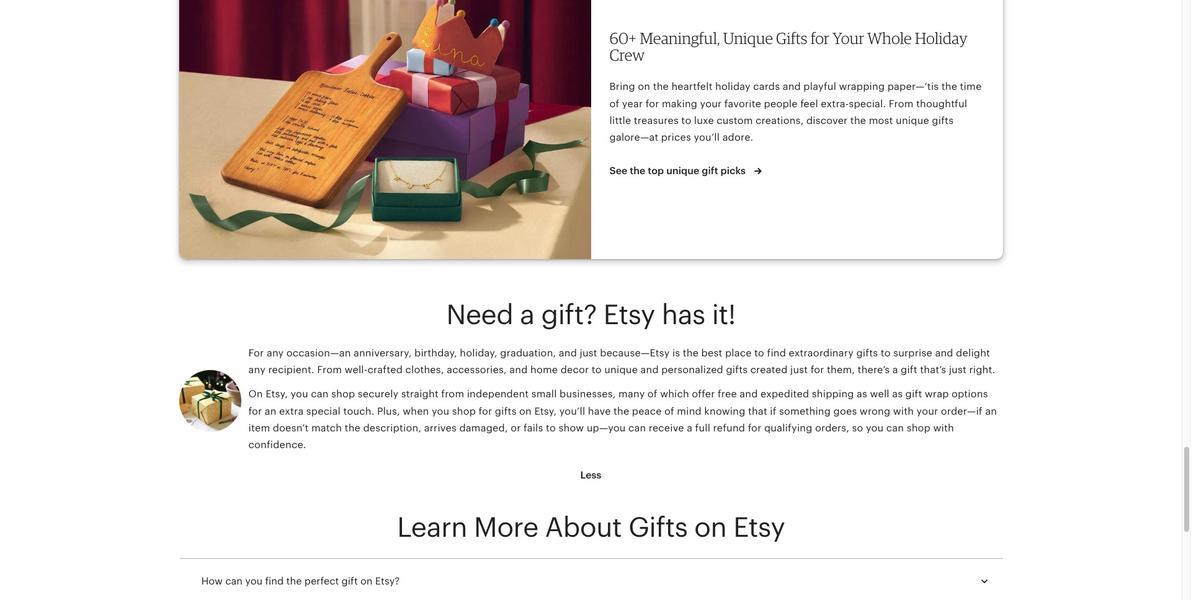 Task type: describe. For each thing, give the bounding box(es) containing it.
you inside 'dropdown button'
[[245, 576, 263, 588]]

damaged,
[[460, 423, 508, 434]]

and up decor
[[559, 348, 577, 359]]

need
[[446, 300, 514, 331]]

that
[[749, 406, 768, 418]]

you'll inside 'on etsy, you can shop securely straight from independent small businesses, many of which offer free and expedited shipping as well as gift wrap options for an extra special touch. plus, when you shop for gifts on etsy, you'll have the peace of mind knowing that if something goes wrong with your order—if an item doesn't match the description, arrives damaged, or fails to show up—you can receive a full refund for qualifying orders, so you can shop with confidence.'
[[560, 406, 586, 418]]

qualifying
[[765, 423, 813, 434]]

on inside 'dropdown button'
[[361, 576, 373, 588]]

1 horizontal spatial etsy
[[734, 513, 785, 544]]

to up there's
[[881, 348, 891, 359]]

to inside bring on the heartfelt holiday cards and playful wrapping paper—'tis the time of year for making your favorite people feel extra-special. from thoughtful little treasures to luxe custom creations, discover the most unique gifts galore—at prices you'll adore.
[[682, 115, 692, 126]]

adore.
[[723, 132, 754, 143]]

gift inside how can you find the perfect gift on etsy? 'dropdown button'
[[342, 576, 358, 588]]

meaningful,
[[640, 28, 721, 48]]

from
[[442, 389, 465, 401]]

securely
[[358, 389, 399, 401]]

well
[[871, 389, 890, 401]]

0 vertical spatial any
[[267, 348, 284, 359]]

wrapping
[[840, 81, 885, 93]]

straight
[[402, 389, 439, 401]]

for any occasion—an anniversary, birthday, holiday, graduation, and just because—etsy is the best place to find extraordinary gifts to surprise and delight any recipient. from well-crafted clothes, accessories, and home decor to unique and personalized gifts created just for them, there's a gift that's just right.
[[249, 348, 996, 376]]

well-
[[345, 365, 368, 376]]

1 vertical spatial with
[[934, 423, 955, 434]]

from inside for any occasion—an anniversary, birthday, holiday, graduation, and just because—etsy is the best place to find extraordinary gifts to surprise and delight any recipient. from well-crafted clothes, accessories, and home decor to unique and personalized gifts created just for them, there's a gift that's just right.
[[317, 365, 342, 376]]

thoughtful
[[917, 98, 968, 110]]

doesn't
[[273, 423, 309, 434]]

businesses,
[[560, 389, 616, 401]]

learn
[[397, 513, 467, 544]]

gifts inside bring on the heartfelt holiday cards and playful wrapping paper—'tis the time of year for making your favorite people feel extra-special. from thoughtful little treasures to luxe custom creations, discover the most unique gifts galore—at prices you'll adore.
[[933, 115, 954, 126]]

to right decor
[[592, 365, 602, 376]]

the down many
[[614, 406, 630, 418]]

see the top unique gift picks
[[610, 165, 749, 177]]

0 vertical spatial etsy,
[[266, 389, 288, 401]]

playful
[[804, 81, 837, 93]]

unique
[[724, 28, 773, 48]]

delight
[[957, 348, 991, 359]]

when
[[403, 406, 429, 418]]

need a gift? etsy has it!
[[446, 300, 736, 331]]

so
[[853, 423, 864, 434]]

feel
[[801, 98, 819, 110]]

galore—at
[[610, 132, 659, 143]]

less button
[[570, 461, 613, 491]]

for inside for any occasion—an anniversary, birthday, holiday, graduation, and just because—etsy is the best place to find extraordinary gifts to surprise and delight any recipient. from well-crafted clothes, accessories, and home decor to unique and personalized gifts created just for them, there's a gift that's just right.
[[811, 365, 825, 376]]

or
[[511, 423, 521, 434]]

see the top unique gift picks link
[[610, 165, 760, 178]]

arrives
[[424, 423, 457, 434]]

is
[[673, 348, 681, 359]]

favorite
[[725, 98, 762, 110]]

best
[[702, 348, 723, 359]]

2 horizontal spatial of
[[665, 406, 675, 418]]

created
[[751, 365, 788, 376]]

perfect
[[305, 576, 339, 588]]

the inside 'dropdown button'
[[286, 576, 302, 588]]

personalized
[[662, 365, 724, 376]]

surprise
[[894, 348, 933, 359]]

can inside how can you find the perfect gift on etsy? 'dropdown button'
[[225, 576, 243, 588]]

the inside "link"
[[630, 165, 646, 177]]

the up the making
[[653, 81, 669, 93]]

because—etsy
[[600, 348, 670, 359]]

right.
[[970, 365, 996, 376]]

refund
[[714, 423, 746, 434]]

on etsy, you can shop securely straight from independent small businesses, many of which offer free and expedited shipping as well as gift wrap options for an extra special touch. plus, when you shop for gifts on etsy, you'll have the peace of mind knowing that if something goes wrong with your order—if an item doesn't match the description, arrives damaged, or fails to show up—you can receive a full refund for qualifying orders, so you can shop with confidence.
[[249, 389, 998, 451]]

graduation,
[[500, 348, 556, 359]]

and inside bring on the heartfelt holiday cards and playful wrapping paper—'tis the time of year for making your favorite people feel extra-special. from thoughtful little treasures to luxe custom creations, discover the most unique gifts galore—at prices you'll adore.
[[783, 81, 801, 93]]

how
[[201, 576, 223, 588]]

for up damaged,
[[479, 406, 493, 418]]

for inside 60+ meaningful, unique gifts for your whole holiday crew
[[811, 28, 830, 48]]

paper—'tis
[[888, 81, 939, 93]]

1 vertical spatial etsy,
[[535, 406, 557, 418]]

touch.
[[344, 406, 375, 418]]

free
[[718, 389, 737, 401]]

for down the that
[[748, 423, 762, 434]]

you up extra
[[291, 389, 308, 401]]

special
[[307, 406, 341, 418]]

0 vertical spatial shop
[[332, 389, 355, 401]]

extraordinary
[[789, 348, 854, 359]]

your inside 'on etsy, you can shop securely straight from independent small businesses, many of which offer free and expedited shipping as well as gift wrap options for an extra special touch. plus, when you shop for gifts on etsy, you'll have the peace of mind knowing that if something goes wrong with your order—if an item doesn't match the description, arrives damaged, or fails to show up—you can receive a full refund for qualifying orders, so you can shop with confidence.'
[[917, 406, 939, 418]]

1 vertical spatial any
[[249, 365, 266, 376]]

the inside for any occasion—an anniversary, birthday, holiday, graduation, and just because—etsy is the best place to find extraordinary gifts to surprise and delight any recipient. from well-crafted clothes, accessories, and home decor to unique and personalized gifts created just for them, there's a gift that's just right.
[[683, 348, 699, 359]]

creations,
[[756, 115, 804, 126]]

making
[[662, 98, 698, 110]]

has
[[662, 300, 706, 331]]

receive
[[649, 423, 685, 434]]

special.
[[849, 98, 887, 110]]

heartfelt
[[672, 81, 713, 93]]

up—you
[[587, 423, 626, 434]]

and down because—etsy
[[641, 365, 659, 376]]

1 as from the left
[[857, 389, 868, 401]]

if
[[771, 406, 777, 418]]

1 vertical spatial shop
[[452, 406, 476, 418]]

your
[[833, 28, 865, 48]]

can down wrong
[[887, 423, 905, 434]]

from inside bring on the heartfelt holiday cards and playful wrapping paper—'tis the time of year for making your favorite people feel extra-special. from thoughtful little treasures to luxe custom creations, discover the most unique gifts galore—at prices you'll adore.
[[889, 98, 914, 110]]

expedited
[[761, 389, 810, 401]]

wrap
[[925, 389, 949, 401]]

birthday,
[[415, 348, 457, 359]]

unique inside "link"
[[667, 165, 700, 177]]

confidence.
[[249, 439, 306, 451]]

goes
[[834, 406, 858, 418]]

more
[[474, 513, 539, 544]]

orders,
[[816, 423, 850, 434]]

whole
[[868, 28, 912, 48]]

for
[[249, 348, 264, 359]]

0 horizontal spatial just
[[580, 348, 598, 359]]

crew
[[610, 45, 645, 65]]

little
[[610, 115, 632, 126]]

options
[[952, 389, 989, 401]]

gifts up there's
[[857, 348, 879, 359]]

year
[[622, 98, 643, 110]]

2 an from the left
[[986, 406, 998, 418]]

offer
[[692, 389, 715, 401]]

of for just
[[648, 389, 658, 401]]

can down peace
[[629, 423, 646, 434]]

gifts down place
[[727, 365, 748, 376]]

your inside bring on the heartfelt holiday cards and playful wrapping paper—'tis the time of year for making your favorite people feel extra-special. from thoughtful little treasures to luxe custom creations, discover the most unique gifts galore—at prices you'll adore.
[[701, 98, 722, 110]]

less
[[581, 470, 602, 482]]

gift inside for any occasion—an anniversary, birthday, holiday, graduation, and just because—etsy is the best place to find extraordinary gifts to surprise and delight any recipient. from well-crafted clothes, accessories, and home decor to unique and personalized gifts created just for them, there's a gift that's just right.
[[901, 365, 918, 376]]



Task type: vqa. For each thing, say whether or not it's contained in the screenshot.
Personalized
yes



Task type: locate. For each thing, give the bounding box(es) containing it.
1 horizontal spatial any
[[267, 348, 284, 359]]

and up 'people'
[[783, 81, 801, 93]]

the up thoughtful
[[942, 81, 958, 93]]

0 horizontal spatial an
[[265, 406, 277, 418]]

with
[[894, 406, 915, 418], [934, 423, 955, 434]]

unique inside bring on the heartfelt holiday cards and playful wrapping paper—'tis the time of year for making your favorite people feel extra-special. from thoughtful little treasures to luxe custom creations, discover the most unique gifts galore—at prices you'll adore.
[[896, 115, 930, 126]]

independent
[[467, 389, 529, 401]]

2 vertical spatial of
[[665, 406, 675, 418]]

on
[[249, 389, 263, 401]]

1 vertical spatial from
[[317, 365, 342, 376]]

0 horizontal spatial find
[[265, 576, 284, 588]]

match
[[312, 423, 342, 434]]

gifts for unique
[[777, 28, 808, 48]]

any
[[267, 348, 284, 359], [249, 365, 266, 376]]

2 horizontal spatial a
[[893, 365, 899, 376]]

from down "paper—'tis"
[[889, 98, 914, 110]]

you up arrives
[[432, 406, 450, 418]]

2 vertical spatial unique
[[605, 365, 638, 376]]

any right for
[[267, 348, 284, 359]]

peace
[[632, 406, 662, 418]]

0 vertical spatial a
[[520, 300, 535, 331]]

on
[[638, 81, 651, 93], [520, 406, 532, 418], [695, 513, 727, 544], [361, 576, 373, 588]]

1 horizontal spatial find
[[768, 348, 787, 359]]

0 horizontal spatial any
[[249, 365, 266, 376]]

an
[[265, 406, 277, 418], [986, 406, 998, 418]]

with down order—if
[[934, 423, 955, 434]]

1 horizontal spatial a
[[687, 423, 693, 434]]

knowing
[[705, 406, 746, 418]]

to
[[682, 115, 692, 126], [755, 348, 765, 359], [881, 348, 891, 359], [592, 365, 602, 376], [546, 423, 556, 434]]

shop down wrap
[[907, 423, 931, 434]]

60+ meaningful, unique gifts for your whole holiday crew
[[610, 28, 968, 65]]

a left full at the bottom of the page
[[687, 423, 693, 434]]

the down touch. on the bottom of page
[[345, 423, 361, 434]]

a inside for any occasion—an anniversary, birthday, holiday, graduation, and just because—etsy is the best place to find extraordinary gifts to surprise and delight any recipient. from well-crafted clothes, accessories, and home decor to unique and personalized gifts created just for them, there's a gift that's just right.
[[893, 365, 899, 376]]

extra
[[279, 406, 304, 418]]

anniversary,
[[354, 348, 412, 359]]

how can you find the perfect gift on etsy? button
[[190, 567, 1003, 597]]

most
[[869, 115, 894, 126]]

fails
[[524, 423, 544, 434]]

the right is
[[683, 348, 699, 359]]

2 horizontal spatial shop
[[907, 423, 931, 434]]

find inside 'dropdown button'
[[265, 576, 284, 588]]

holiday
[[716, 81, 751, 93]]

plus,
[[377, 406, 400, 418]]

unique right top
[[667, 165, 700, 177]]

1 horizontal spatial as
[[893, 389, 903, 401]]

you'll down luxe
[[694, 132, 720, 143]]

top
[[648, 165, 664, 177]]

many
[[619, 389, 645, 401]]

unique for paper—'tis
[[896, 115, 930, 126]]

of up "receive"
[[665, 406, 675, 418]]

1 vertical spatial find
[[265, 576, 284, 588]]

the left perfect
[[286, 576, 302, 588]]

shop down from
[[452, 406, 476, 418]]

find inside for any occasion—an anniversary, birthday, holiday, graduation, and just because—etsy is the best place to find extraordinary gifts to surprise and delight any recipient. from well-crafted clothes, accessories, and home decor to unique and personalized gifts created just for them, there's a gift that's just right.
[[768, 348, 787, 359]]

for inside bring on the heartfelt holiday cards and playful wrapping paper—'tis the time of year for making your favorite people feel extra-special. from thoughtful little treasures to luxe custom creations, discover the most unique gifts galore—at prices you'll adore.
[[646, 98, 660, 110]]

0 horizontal spatial as
[[857, 389, 868, 401]]

gifts down thoughtful
[[933, 115, 954, 126]]

2 vertical spatial a
[[687, 423, 693, 434]]

of up little
[[610, 98, 620, 110]]

an up item
[[265, 406, 277, 418]]

there's
[[858, 365, 890, 376]]

1 horizontal spatial etsy,
[[535, 406, 557, 418]]

1 horizontal spatial with
[[934, 423, 955, 434]]

gifts down independent
[[495, 406, 517, 418]]

on inside bring on the heartfelt holiday cards and playful wrapping paper—'tis the time of year for making your favorite people feel extra-special. from thoughtful little treasures to luxe custom creations, discover the most unique gifts galore—at prices you'll adore.
[[638, 81, 651, 93]]

etsy
[[604, 300, 655, 331], [734, 513, 785, 544]]

find up created
[[768, 348, 787, 359]]

1 vertical spatial gifts
[[629, 513, 688, 544]]

0 vertical spatial from
[[889, 98, 914, 110]]

treasures
[[634, 115, 679, 126]]

the down special.
[[851, 115, 867, 126]]

0 horizontal spatial etsy,
[[266, 389, 288, 401]]

and down graduation, in the bottom left of the page
[[510, 365, 528, 376]]

0 horizontal spatial you'll
[[560, 406, 586, 418]]

with right wrong
[[894, 406, 915, 418]]

people
[[765, 98, 798, 110]]

the
[[653, 81, 669, 93], [942, 81, 958, 93], [851, 115, 867, 126], [630, 165, 646, 177], [683, 348, 699, 359], [614, 406, 630, 418], [345, 423, 361, 434], [286, 576, 302, 588]]

show
[[559, 423, 584, 434]]

unique inside for any occasion—an anniversary, birthday, holiday, graduation, and just because—etsy is the best place to find extraordinary gifts to surprise and delight any recipient. from well-crafted clothes, accessories, and home decor to unique and personalized gifts created just for them, there's a gift that's just right.
[[605, 365, 638, 376]]

just down 'extraordinary'
[[791, 365, 808, 376]]

time
[[961, 81, 982, 93]]

1 vertical spatial you'll
[[560, 406, 586, 418]]

gift inside see the top unique gift picks "link"
[[702, 165, 719, 177]]

1 vertical spatial unique
[[667, 165, 700, 177]]

extra-
[[821, 98, 849, 110]]

bring on the heartfelt holiday cards and playful wrapping paper—'tis the time of year for making your favorite people feel extra-special. from thoughtful little treasures to luxe custom creations, discover the most unique gifts galore—at prices you'll adore.
[[610, 81, 982, 143]]

1 horizontal spatial unique
[[667, 165, 700, 177]]

gifts for about
[[629, 513, 688, 544]]

of inside bring on the heartfelt holiday cards and playful wrapping paper—'tis the time of year for making your favorite people feel extra-special. from thoughtful little treasures to luxe custom creations, discover the most unique gifts galore—at prices you'll adore.
[[610, 98, 620, 110]]

0 vertical spatial with
[[894, 406, 915, 418]]

and inside 'on etsy, you can shop securely straight from independent small businesses, many of which offer free and expedited shipping as well as gift wrap options for an extra special touch. plus, when you shop for gifts on etsy, you'll have the peace of mind knowing that if something goes wrong with your order—if an item doesn't match the description, arrives damaged, or fails to show up—you can receive a full refund for qualifying orders, so you can shop with confidence.'
[[740, 389, 758, 401]]

1 an from the left
[[265, 406, 277, 418]]

1 vertical spatial etsy
[[734, 513, 785, 544]]

etsy, down small
[[535, 406, 557, 418]]

1 horizontal spatial you'll
[[694, 132, 720, 143]]

can up special
[[311, 389, 329, 401]]

0 horizontal spatial gifts
[[629, 513, 688, 544]]

for left your
[[811, 28, 830, 48]]

an down options
[[986, 406, 998, 418]]

about
[[545, 513, 622, 544]]

you right how
[[245, 576, 263, 588]]

the left top
[[630, 165, 646, 177]]

gift left picks
[[702, 165, 719, 177]]

you'll up show
[[560, 406, 586, 418]]

gift?
[[541, 300, 597, 331]]

gift right perfect
[[342, 576, 358, 588]]

0 vertical spatial gifts
[[777, 28, 808, 48]]

have
[[588, 406, 611, 418]]

shipping
[[812, 389, 855, 401]]

you'll inside bring on the heartfelt holiday cards and playful wrapping paper—'tis the time of year for making your favorite people feel extra-special. from thoughtful little treasures to luxe custom creations, discover the most unique gifts galore—at prices you'll adore.
[[694, 132, 720, 143]]

1 horizontal spatial gifts
[[777, 28, 808, 48]]

a right there's
[[893, 365, 899, 376]]

1 horizontal spatial from
[[889, 98, 914, 110]]

you
[[291, 389, 308, 401], [432, 406, 450, 418], [867, 423, 884, 434], [245, 576, 263, 588]]

a up graduation, in the bottom left of the page
[[520, 300, 535, 331]]

decor
[[561, 365, 589, 376]]

just up decor
[[580, 348, 598, 359]]

of
[[610, 98, 620, 110], [648, 389, 658, 401], [665, 406, 675, 418]]

gifts inside 60+ meaningful, unique gifts for your whole holiday crew
[[777, 28, 808, 48]]

see the top unique gift picks image
[[179, 0, 591, 259]]

find left perfect
[[265, 576, 284, 588]]

gifts
[[933, 115, 954, 126], [857, 348, 879, 359], [727, 365, 748, 376], [495, 406, 517, 418]]

and up the that
[[740, 389, 758, 401]]

for up treasures
[[646, 98, 660, 110]]

something
[[780, 406, 831, 418]]

1 horizontal spatial of
[[648, 389, 658, 401]]

gift inside 'on etsy, you can shop securely straight from independent small businesses, many of which offer free and expedited shipping as well as gift wrap options for an extra special touch. plus, when you shop for gifts on etsy, you'll have the peace of mind knowing that if something goes wrong with your order—if an item doesn't match the description, arrives damaged, or fails to show up—you can receive a full refund for qualifying orders, so you can shop with confidence.'
[[906, 389, 923, 401]]

0 vertical spatial unique
[[896, 115, 930, 126]]

unique for because—etsy
[[605, 365, 638, 376]]

to right fails
[[546, 423, 556, 434]]

custom
[[717, 115, 753, 126]]

see
[[610, 165, 628, 177]]

to inside 'on etsy, you can shop securely straight from independent small businesses, many of which offer free and expedited shipping as well as gift wrap options for an extra special touch. plus, when you shop for gifts on etsy, you'll have the peace of mind knowing that if something goes wrong with your order—if an item doesn't match the description, arrives damaged, or fails to show up—you can receive a full refund for qualifying orders, so you can shop with confidence.'
[[546, 423, 556, 434]]

0 vertical spatial your
[[701, 98, 722, 110]]

etsy, right on at the bottom left
[[266, 389, 288, 401]]

0 horizontal spatial etsy
[[604, 300, 655, 331]]

how can you find the perfect gift on etsy?
[[201, 576, 400, 588]]

your up luxe
[[701, 98, 722, 110]]

from down the occasion—an
[[317, 365, 342, 376]]

1 horizontal spatial your
[[917, 406, 939, 418]]

1 vertical spatial a
[[893, 365, 899, 376]]

of up peace
[[648, 389, 658, 401]]

0 horizontal spatial unique
[[605, 365, 638, 376]]

for down 'extraordinary'
[[811, 365, 825, 376]]

0 horizontal spatial your
[[701, 98, 722, 110]]

shop up touch. on the bottom of page
[[332, 389, 355, 401]]

description,
[[363, 423, 422, 434]]

for down on at the bottom left
[[249, 406, 262, 418]]

and up that's
[[936, 348, 954, 359]]

0 vertical spatial find
[[768, 348, 787, 359]]

on inside 'on etsy, you can shop securely straight from independent small businesses, many of which offer free and expedited shipping as well as gift wrap options for an extra special touch. plus, when you shop for gifts on etsy, you'll have the peace of mind knowing that if something goes wrong with your order—if an item doesn't match the description, arrives damaged, or fails to show up—you can receive a full refund for qualifying orders, so you can shop with confidence.'
[[520, 406, 532, 418]]

for
[[811, 28, 830, 48], [646, 98, 660, 110], [811, 365, 825, 376], [249, 406, 262, 418], [479, 406, 493, 418], [748, 423, 762, 434]]

holiday
[[915, 28, 968, 48]]

home
[[531, 365, 558, 376]]

you down wrong
[[867, 423, 884, 434]]

2 vertical spatial shop
[[907, 423, 931, 434]]

and
[[783, 81, 801, 93], [559, 348, 577, 359], [936, 348, 954, 359], [510, 365, 528, 376], [641, 365, 659, 376], [740, 389, 758, 401]]

gift
[[702, 165, 719, 177], [901, 365, 918, 376], [906, 389, 923, 401], [342, 576, 358, 588]]

2 horizontal spatial just
[[950, 365, 967, 376]]

60+
[[610, 28, 637, 48]]

wrong
[[860, 406, 891, 418]]

your down wrap
[[917, 406, 939, 418]]

1 vertical spatial your
[[917, 406, 939, 418]]

unique down because—etsy
[[605, 365, 638, 376]]

0 horizontal spatial shop
[[332, 389, 355, 401]]

small
[[532, 389, 557, 401]]

place
[[726, 348, 752, 359]]

0 horizontal spatial a
[[520, 300, 535, 331]]

item
[[249, 423, 270, 434]]

clothes,
[[406, 365, 444, 376]]

0 horizontal spatial from
[[317, 365, 342, 376]]

mind
[[677, 406, 702, 418]]

1 vertical spatial of
[[648, 389, 658, 401]]

which
[[661, 389, 690, 401]]

that's
[[921, 365, 947, 376]]

of for crew
[[610, 98, 620, 110]]

luxe
[[695, 115, 714, 126]]

2 horizontal spatial unique
[[896, 115, 930, 126]]

to left luxe
[[682, 115, 692, 126]]

0 vertical spatial you'll
[[694, 132, 720, 143]]

1 horizontal spatial shop
[[452, 406, 476, 418]]

etsy?
[[375, 576, 400, 588]]

just down delight
[[950, 365, 967, 376]]

cards
[[754, 81, 780, 93]]

0 horizontal spatial of
[[610, 98, 620, 110]]

as right well
[[893, 389, 903, 401]]

as left well
[[857, 389, 868, 401]]

1 horizontal spatial just
[[791, 365, 808, 376]]

any down for
[[249, 365, 266, 376]]

0 horizontal spatial with
[[894, 406, 915, 418]]

can right how
[[225, 576, 243, 588]]

learn more about gifts on etsy
[[397, 513, 785, 544]]

full
[[696, 423, 711, 434]]

0 vertical spatial etsy
[[604, 300, 655, 331]]

a inside 'on etsy, you can shop securely straight from independent small businesses, many of which offer free and expedited shipping as well as gift wrap options for an extra special touch. plus, when you shop for gifts on etsy, you'll have the peace of mind knowing that if something goes wrong with your order—if an item doesn't match the description, arrives damaged, or fails to show up—you can receive a full refund for qualifying orders, so you can shop with confidence.'
[[687, 423, 693, 434]]

to up created
[[755, 348, 765, 359]]

gift down surprise at the right
[[901, 365, 918, 376]]

2 as from the left
[[893, 389, 903, 401]]

accessories,
[[447, 365, 507, 376]]

unique right most
[[896, 115, 930, 126]]

can
[[311, 389, 329, 401], [629, 423, 646, 434], [887, 423, 905, 434], [225, 576, 243, 588]]

find
[[768, 348, 787, 359], [265, 576, 284, 588]]

1 horizontal spatial an
[[986, 406, 998, 418]]

gifts inside 'on etsy, you can shop securely straight from independent small businesses, many of which offer free and expedited shipping as well as gift wrap options for an extra special touch. plus, when you shop for gifts on etsy, you'll have the peace of mind knowing that if something goes wrong with your order—if an item doesn't match the description, arrives damaged, or fails to show up—you can receive a full refund for qualifying orders, so you can shop with confidence.'
[[495, 406, 517, 418]]

your
[[701, 98, 722, 110], [917, 406, 939, 418]]

order—if
[[942, 406, 983, 418]]

gift left wrap
[[906, 389, 923, 401]]

0 vertical spatial of
[[610, 98, 620, 110]]



